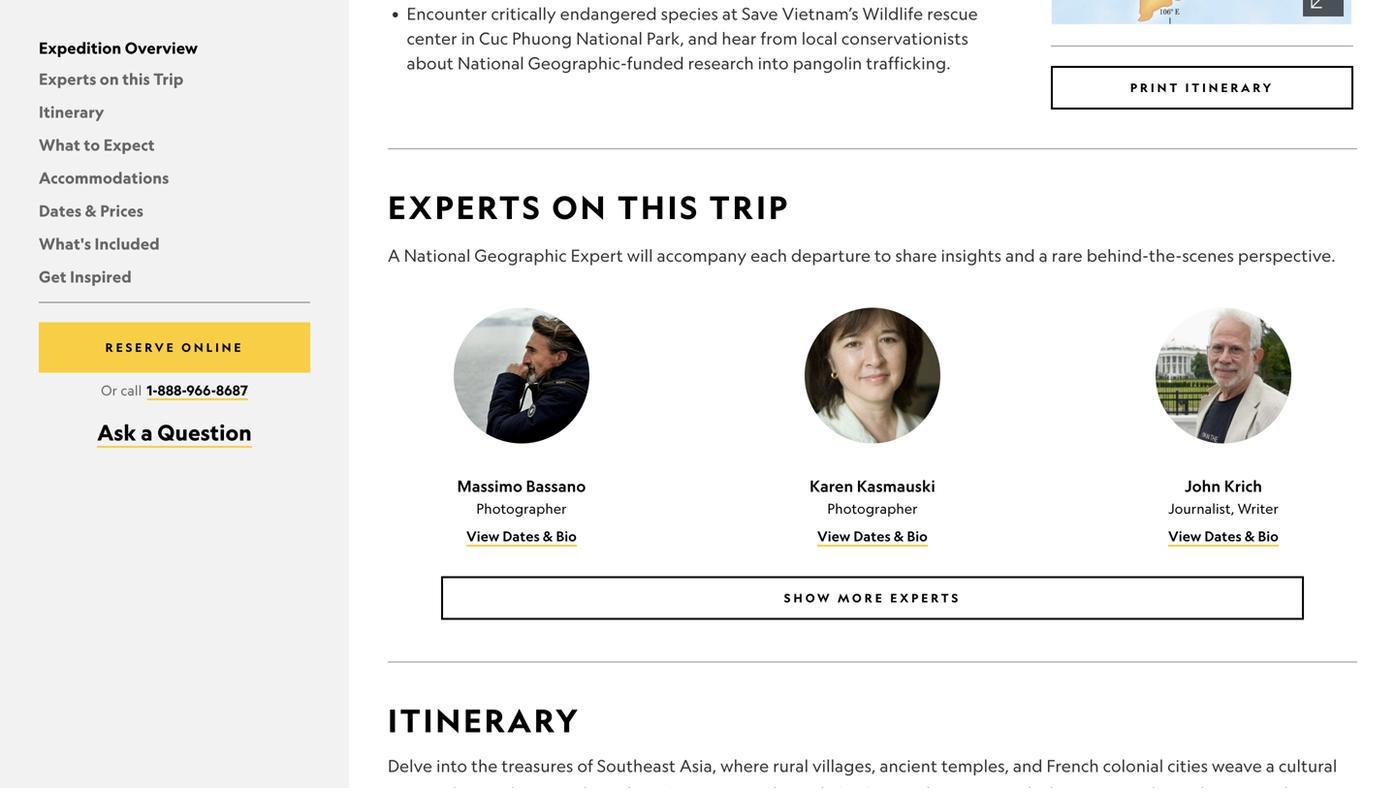 Task type: describe. For each thing, give the bounding box(es) containing it.
the-
[[1149, 245, 1183, 266]]

share
[[896, 245, 938, 266]]

charming,
[[1042, 784, 1120, 789]]

accompany
[[657, 245, 747, 266]]

included
[[95, 234, 160, 254]]

timeless.
[[592, 784, 660, 789]]

and down of
[[558, 784, 588, 789]]

888-
[[158, 382, 187, 399]]

dates up what's
[[39, 201, 82, 221]]

0 horizontal spatial itinerary
[[39, 102, 104, 122]]

a national geographic expert will accompany each departure to share insights and a rare behind-the-scenes perspective.
[[388, 245, 1336, 266]]

vietnam's
[[782, 3, 859, 24]]

get inspired link
[[39, 267, 132, 287]]

is
[[482, 784, 494, 789]]

rare
[[1052, 245, 1083, 266]]

minh
[[791, 784, 831, 789]]

john krich journalist, writer
[[1169, 477, 1279, 517]]

print itinerary link
[[1051, 66, 1354, 110]]

1 vertical spatial national
[[458, 53, 524, 73]]

966-
[[187, 382, 216, 399]]

inspired
[[70, 267, 132, 287]]

krich
[[1225, 477, 1263, 496]]

experts inside button
[[891, 591, 961, 606]]

dates & prices
[[39, 201, 144, 221]]

photographer for kasmauski
[[828, 500, 918, 517]]

1 horizontal spatial itinerary
[[388, 701, 581, 741]]

with
[[1004, 784, 1038, 789]]

city's
[[835, 784, 877, 789]]

weave
[[1212, 756, 1263, 776]]

conservationists
[[842, 28, 969, 48]]

encounter
[[407, 3, 487, 24]]

prices
[[100, 201, 144, 221]]

0 vertical spatial trip
[[153, 69, 184, 89]]

0 horizontal spatial experts on this trip
[[39, 69, 184, 89]]

funded
[[627, 53, 685, 73]]

1 fullscreen open icon button from the left
[[1051, 0, 1354, 26]]

expert karen kasmasuski image
[[805, 308, 941, 444]]

show
[[784, 591, 833, 606]]

rural
[[773, 756, 809, 776]]

pangolin
[[793, 53, 863, 73]]

expedition overview
[[39, 38, 198, 58]]

departure
[[791, 245, 871, 266]]

view for massimo
[[467, 528, 500, 545]]

phuong
[[512, 28, 572, 48]]

writer
[[1238, 500, 1279, 517]]

treasures
[[502, 756, 574, 776]]

about
[[407, 53, 454, 73]]

or call 1-888-966-8687
[[101, 382, 248, 399]]

dates & prices link
[[39, 201, 144, 221]]

into inside encounter critically endangered species at save vietnam's wildlife rescue center in cuc phuong national park, and hear from local conservationists about national geographic-funded research into pangolin trafficking.
[[758, 53, 789, 73]]

1 horizontal spatial on
[[552, 188, 609, 227]]

get
[[39, 267, 67, 287]]

wildlife
[[863, 3, 924, 24]]

ask
[[97, 419, 136, 446]]

call
[[121, 382, 142, 399]]

dates for massimo
[[503, 528, 540, 545]]

view for karen
[[818, 528, 851, 545]]

journalist,
[[1169, 500, 1235, 517]]

1-888-966-8687 link
[[147, 382, 248, 401]]

reserve online
[[105, 340, 244, 355]]

that
[[446, 784, 478, 789]]

1 horizontal spatial a
[[1039, 245, 1048, 266]]

chi
[[762, 784, 787, 789]]

1 vertical spatial experts
[[388, 188, 543, 227]]

more
[[838, 591, 885, 606]]

hear
[[722, 28, 757, 48]]

scenes
[[1183, 245, 1235, 266]]

streets
[[946, 784, 1000, 789]]

expedition overview link
[[39, 38, 198, 58]]

from
[[761, 28, 798, 48]]

behind-
[[1087, 245, 1149, 266]]

what's included
[[39, 234, 160, 254]]

the
[[471, 756, 498, 776]]

encounter critically endangered species at save vietnam's wildlife rescue center in cuc phuong national park, and hear from local conservationists about national geographic-funded research into pangolin trafficking.
[[407, 3, 978, 73]]

or
[[101, 382, 117, 399]]

center
[[407, 28, 457, 48]]

view for john
[[1169, 528, 1202, 545]]

bio for john krich
[[1259, 528, 1279, 545]]

dates for karen
[[854, 528, 891, 545]]

villages,
[[813, 756, 876, 776]]

view dates & bio for krich
[[1169, 528, 1279, 545]]

2 vertical spatial national
[[404, 245, 471, 266]]

temples,
[[942, 756, 1010, 776]]

local
[[802, 28, 838, 48]]

bio for massimo bassano
[[556, 528, 577, 545]]

show more experts
[[784, 591, 961, 606]]

accommodations link
[[39, 168, 169, 188]]

what's included link
[[39, 234, 160, 254]]

rescue
[[927, 3, 978, 24]]

what
[[39, 135, 80, 155]]

of
[[577, 756, 594, 776]]

critically
[[491, 3, 556, 24]]

what's
[[39, 234, 91, 254]]

and left rare
[[1006, 245, 1036, 266]]

traditional
[[1123, 784, 1205, 789]]

0 horizontal spatial on
[[100, 69, 119, 89]]

karen kasmauski photographer
[[810, 477, 936, 517]]

0 horizontal spatial this
[[122, 69, 150, 89]]

expert john krich image
[[1156, 308, 1292, 444]]

endangered
[[560, 3, 657, 24]]

expedition
[[39, 38, 122, 58]]



Task type: locate. For each thing, give the bounding box(es) containing it.
0 horizontal spatial bio
[[556, 528, 577, 545]]

0 vertical spatial into
[[758, 53, 789, 73]]

cuc
[[479, 28, 508, 48]]

john
[[1185, 477, 1221, 496]]

1 vertical spatial a
[[141, 419, 153, 446]]

ancient
[[880, 756, 938, 776]]

1 horizontal spatial to
[[875, 245, 892, 266]]

to right what on the top left
[[84, 135, 100, 155]]

0 vertical spatial experts on this trip
[[39, 69, 184, 89]]

& down karen kasmauski photographer
[[894, 528, 904, 545]]

asia,
[[680, 756, 717, 776]]

online
[[181, 340, 244, 355]]

1 vertical spatial into
[[436, 756, 468, 776]]

what to expect
[[39, 135, 155, 155]]

insights
[[941, 245, 1002, 266]]

dates
[[39, 201, 82, 221], [503, 528, 540, 545], [854, 528, 891, 545], [1205, 528, 1242, 545]]

trip up each
[[710, 188, 790, 227]]

bio down writer
[[1259, 528, 1279, 545]]

1 vertical spatial itinerary
[[39, 102, 104, 122]]

experts up geographic
[[388, 188, 543, 227]]

itinerary link
[[39, 102, 104, 122]]

0 horizontal spatial trip
[[153, 69, 184, 89]]

delve
[[388, 756, 433, 776]]

and down species on the top
[[688, 28, 718, 48]]

into inside delve into the treasures of southeast asia, where rural villages, ancient temples, and french colonial cities weave a cultural mosaic that is vibrant and timeless. contrast ho chi minh city's neon-lit streets with charming, traditional hanoi and it
[[436, 756, 468, 776]]

8687
[[216, 382, 248, 399]]

1 horizontal spatial bio
[[907, 528, 928, 545]]

0 horizontal spatial view dates & bio
[[467, 528, 577, 545]]

experts up itinerary link
[[39, 69, 96, 89]]

hanoi
[[1209, 784, 1255, 789]]

experts on this trip link
[[39, 69, 184, 89]]

a right 'weave' in the bottom of the page
[[1266, 756, 1275, 776]]

3 bio from the left
[[1259, 528, 1279, 545]]

each
[[751, 245, 788, 266]]

view dates & bio down journalist,
[[1169, 528, 1279, 545]]

what to expect link
[[39, 135, 155, 155]]

1 horizontal spatial experts on this trip
[[388, 188, 790, 227]]

0 horizontal spatial experts
[[39, 69, 96, 89]]

trip down overview
[[153, 69, 184, 89]]

a map featuring the route and destinations for the vietnam, laos, and cambodia: ancient temples and natural wonders trip image
[[1051, 0, 1354, 26]]

on up expert
[[552, 188, 609, 227]]

1 view dates & bio from the left
[[467, 528, 577, 545]]

print
[[1131, 80, 1181, 95]]

1 horizontal spatial into
[[758, 53, 789, 73]]

itinerary right "print"
[[1186, 80, 1275, 95]]

0 vertical spatial experts
[[39, 69, 96, 89]]

photographer down massimo
[[477, 500, 567, 517]]

lit
[[927, 784, 942, 789]]

2 horizontal spatial itinerary
[[1186, 80, 1275, 95]]

0 vertical spatial on
[[100, 69, 119, 89]]

itinerary up the
[[388, 701, 581, 741]]

national down cuc
[[458, 53, 524, 73]]

0 horizontal spatial photographer
[[477, 500, 567, 517]]

1-
[[147, 382, 158, 399]]

2 view from the left
[[818, 528, 851, 545]]

photographer massimo bassano in profile with his hand over his mouth near the sea image
[[454, 308, 590, 444]]

experts on this trip up expert
[[388, 188, 790, 227]]

geographic
[[475, 245, 567, 266]]

photographer inside massimo bassano photographer
[[477, 500, 567, 517]]

view down massimo
[[467, 528, 500, 545]]

view dates & bio for kasmauski
[[818, 528, 928, 545]]

cultural
[[1279, 756, 1338, 776]]

reserve
[[105, 340, 176, 355]]

3 view dates & bio from the left
[[1169, 528, 1279, 545]]

to
[[84, 135, 100, 155], [875, 245, 892, 266]]

southeast
[[597, 756, 676, 776]]

reserve online link
[[39, 322, 310, 373]]

& left prices
[[85, 201, 97, 221]]

2 fullscreen open icon button from the left
[[1304, 0, 1344, 16]]

& down massimo bassano photographer
[[543, 528, 553, 545]]

fullscreen open icon image
[[1310, 0, 1338, 10]]

2 vertical spatial a
[[1266, 756, 1275, 776]]

2 vertical spatial experts
[[891, 591, 961, 606]]

2 photographer from the left
[[828, 500, 918, 517]]

species
[[661, 3, 719, 24]]

view dates & bio down karen kasmauski photographer
[[818, 528, 928, 545]]

and up the with
[[1013, 756, 1043, 776]]

view
[[467, 528, 500, 545], [818, 528, 851, 545], [1169, 528, 1202, 545]]

0 horizontal spatial to
[[84, 135, 100, 155]]

3 view from the left
[[1169, 528, 1202, 545]]

0 horizontal spatial view
[[467, 528, 500, 545]]

national down endangered
[[576, 28, 643, 48]]

on down expedition overview
[[100, 69, 119, 89]]

on
[[100, 69, 119, 89], [552, 188, 609, 227]]

experts on this trip
[[39, 69, 184, 89], [388, 188, 790, 227]]

park,
[[647, 28, 685, 48]]

experts on this trip down expedition overview
[[39, 69, 184, 89]]

massimo bassano photographer
[[457, 477, 586, 517]]

experts right more
[[891, 591, 961, 606]]

will
[[627, 245, 653, 266]]

in
[[461, 28, 476, 48]]

0 vertical spatial national
[[576, 28, 643, 48]]

this
[[122, 69, 150, 89], [618, 188, 700, 227]]

a right ask
[[141, 419, 153, 446]]

research
[[688, 53, 754, 73]]

expect
[[104, 135, 155, 155]]

show more experts button
[[441, 577, 1305, 620]]

question
[[157, 419, 252, 446]]

accommodations
[[39, 168, 169, 188]]

into up that
[[436, 756, 468, 776]]

view down journalist,
[[1169, 528, 1202, 545]]

into
[[758, 53, 789, 73], [436, 756, 468, 776]]

bio down kasmauski
[[907, 528, 928, 545]]

0 vertical spatial to
[[84, 135, 100, 155]]

national right a
[[404, 245, 471, 266]]

1 view from the left
[[467, 528, 500, 545]]

1 horizontal spatial photographer
[[828, 500, 918, 517]]

this down expedition overview
[[122, 69, 150, 89]]

kasmauski
[[857, 477, 936, 496]]

this up "will"
[[618, 188, 700, 227]]

national
[[576, 28, 643, 48], [458, 53, 524, 73], [404, 245, 471, 266]]

and down cultural
[[1259, 784, 1289, 789]]

1 vertical spatial to
[[875, 245, 892, 266]]

dates for john
[[1205, 528, 1242, 545]]

view dates & bio
[[467, 528, 577, 545], [818, 528, 928, 545], [1169, 528, 1279, 545]]

view dates & bio for bassano
[[467, 528, 577, 545]]

0 vertical spatial this
[[122, 69, 150, 89]]

1 bio from the left
[[556, 528, 577, 545]]

0 vertical spatial a
[[1039, 245, 1048, 266]]

dates down journalist,
[[1205, 528, 1242, 545]]

0 vertical spatial itinerary
[[1186, 80, 1275, 95]]

1 photographer from the left
[[477, 500, 567, 517]]

1 horizontal spatial view dates & bio
[[818, 528, 928, 545]]

2 view dates & bio from the left
[[818, 528, 928, 545]]

& for massimo bassano
[[543, 528, 553, 545]]

expert
[[571, 245, 623, 266]]

trafficking.
[[866, 53, 951, 73]]

ask a question button
[[97, 419, 252, 448]]

photographer inside karen kasmauski photographer
[[828, 500, 918, 517]]

karen
[[810, 477, 854, 496]]

get inspired
[[39, 267, 132, 287]]

at
[[723, 3, 738, 24]]

& for karen kasmauski
[[894, 528, 904, 545]]

neon-
[[880, 784, 927, 789]]

perspective.
[[1239, 245, 1336, 266]]

1 vertical spatial experts on this trip
[[388, 188, 790, 227]]

and inside encounter critically endangered species at save vietnam's wildlife rescue center in cuc phuong national park, and hear from local conservationists about national geographic-funded research into pangolin trafficking.
[[688, 28, 718, 48]]

french
[[1047, 756, 1100, 776]]

1 horizontal spatial experts
[[388, 188, 543, 227]]

bio down bassano
[[556, 528, 577, 545]]

1 horizontal spatial trip
[[710, 188, 790, 227]]

experts
[[39, 69, 96, 89], [388, 188, 543, 227], [891, 591, 961, 606]]

2 bio from the left
[[907, 528, 928, 545]]

1 vertical spatial trip
[[710, 188, 790, 227]]

into down from on the top right
[[758, 53, 789, 73]]

1 vertical spatial on
[[552, 188, 609, 227]]

1 horizontal spatial view
[[818, 528, 851, 545]]

view dates & bio down massimo bassano photographer
[[467, 528, 577, 545]]

mosaic
[[388, 784, 442, 789]]

2 horizontal spatial view dates & bio
[[1169, 528, 1279, 545]]

print itinerary
[[1131, 80, 1275, 95]]

2 horizontal spatial experts
[[891, 591, 961, 606]]

& for john krich
[[1245, 528, 1256, 545]]

fullscreen open icon button
[[1051, 0, 1354, 26], [1304, 0, 1344, 16]]

photographer
[[477, 500, 567, 517], [828, 500, 918, 517]]

bio for karen kasmauski
[[907, 528, 928, 545]]

ho
[[735, 784, 758, 789]]

view down 'karen'
[[818, 528, 851, 545]]

contrast
[[664, 784, 732, 789]]

dates down massimo bassano photographer
[[503, 528, 540, 545]]

photographer for bassano
[[477, 500, 567, 517]]

0 horizontal spatial a
[[141, 419, 153, 446]]

ask a question
[[97, 419, 252, 446]]

dates down karen kasmauski photographer
[[854, 528, 891, 545]]

& down writer
[[1245, 528, 1256, 545]]

a
[[388, 245, 400, 266]]

itinerary up what on the top left
[[39, 102, 104, 122]]

massimo
[[457, 477, 523, 496]]

colonial
[[1103, 756, 1164, 776]]

0 horizontal spatial into
[[436, 756, 468, 776]]

and
[[688, 28, 718, 48], [1006, 245, 1036, 266], [1013, 756, 1043, 776], [558, 784, 588, 789], [1259, 784, 1289, 789]]

2 horizontal spatial view
[[1169, 528, 1202, 545]]

to left share
[[875, 245, 892, 266]]

1 vertical spatial this
[[618, 188, 700, 227]]

geographic-
[[528, 53, 627, 73]]

1 horizontal spatial this
[[618, 188, 700, 227]]

delve into the treasures of southeast asia, where rural villages, ancient temples, and french colonial cities weave a cultural mosaic that is vibrant and timeless. contrast ho chi minh city's neon-lit streets with charming, traditional hanoi and it
[[388, 756, 1349, 789]]

2 vertical spatial itinerary
[[388, 701, 581, 741]]

2 horizontal spatial a
[[1266, 756, 1275, 776]]

photographer down kasmauski
[[828, 500, 918, 517]]

2 horizontal spatial bio
[[1259, 528, 1279, 545]]

a left rare
[[1039, 245, 1048, 266]]

bassano
[[526, 477, 586, 496]]

a inside delve into the treasures of southeast asia, where rural villages, ancient temples, and french colonial cities weave a cultural mosaic that is vibrant and timeless. contrast ho chi minh city's neon-lit streets with charming, traditional hanoi and it
[[1266, 756, 1275, 776]]

a inside the ask a question button
[[141, 419, 153, 446]]

itinerary
[[1186, 80, 1275, 95], [39, 102, 104, 122], [388, 701, 581, 741]]



Task type: vqa. For each thing, say whether or not it's contained in the screenshot.
leftmost Photographer
yes



